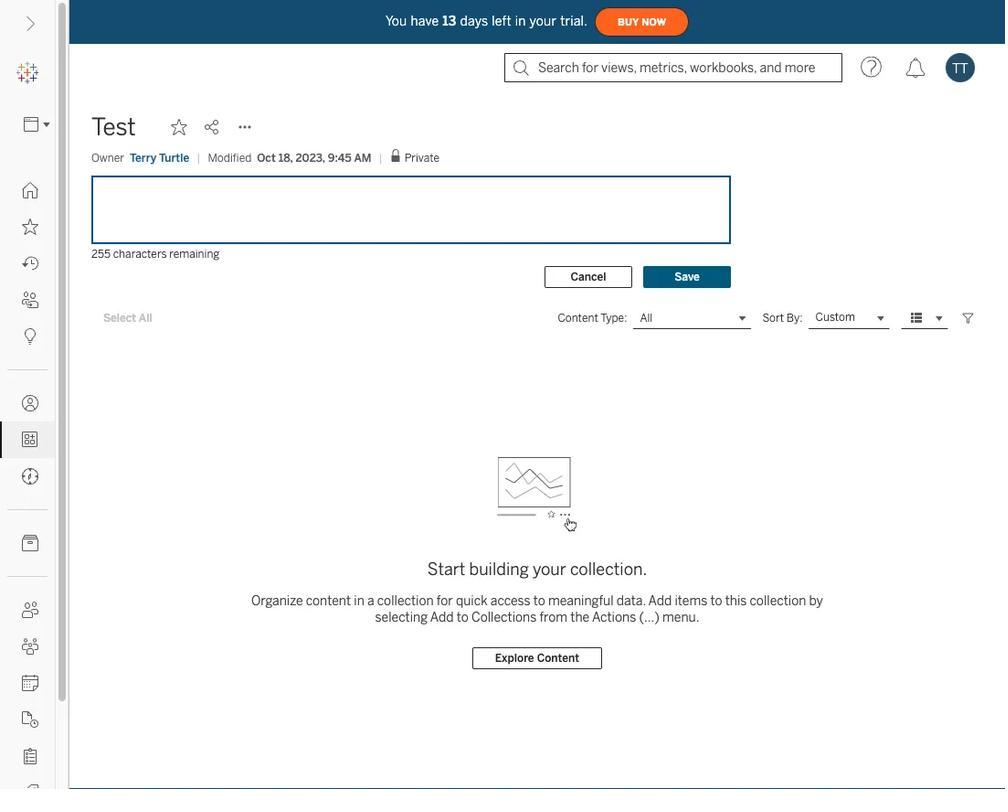 Task type: locate. For each thing, give the bounding box(es) containing it.
sort by:
[[763, 311, 803, 325]]

all right select
[[139, 312, 152, 325]]

meaningful
[[549, 593, 614, 608]]

| right am on the left of the page
[[379, 151, 383, 164]]

cancel
[[571, 270, 607, 284]]

2 all from the left
[[641, 312, 653, 325]]

1 horizontal spatial to
[[534, 593, 546, 608]]

collection
[[377, 593, 434, 608], [750, 593, 807, 608]]

collection left by
[[750, 593, 807, 608]]

1 vertical spatial in
[[354, 593, 365, 608]]

private
[[405, 151, 440, 165]]

| right turtle
[[197, 151, 201, 164]]

explore content
[[496, 652, 580, 665]]

terry turtle link
[[130, 150, 190, 166]]

content inside 'button'
[[537, 652, 580, 665]]

cancel button
[[545, 266, 633, 288]]

all button
[[633, 307, 752, 329]]

your left trial.
[[530, 13, 557, 29]]

your
[[530, 13, 557, 29], [533, 560, 567, 579]]

0 vertical spatial content
[[558, 311, 599, 325]]

1 horizontal spatial collection
[[750, 593, 807, 608]]

remaining
[[169, 247, 220, 260]]

0 horizontal spatial in
[[354, 593, 365, 608]]

1 vertical spatial add
[[431, 609, 454, 625]]

1 all from the left
[[139, 312, 152, 325]]

(...)
[[640, 609, 660, 625]]

in right left
[[516, 13, 526, 29]]

in inside organize content in a collection for quick access to meaningful data. add items to this collection by selecting add to collections from the actions (...) menu.
[[354, 593, 365, 608]]

0 horizontal spatial all
[[139, 312, 152, 325]]

for
[[437, 593, 453, 608]]

content down from
[[537, 652, 580, 665]]

to
[[534, 593, 546, 608], [711, 593, 723, 608], [457, 609, 469, 625]]

by:
[[787, 311, 803, 325]]

building
[[470, 560, 529, 579]]

owner terry turtle | modified oct 18, 2023, 9:45 am |
[[91, 151, 383, 164]]

oct
[[257, 151, 276, 164]]

all
[[139, 312, 152, 325], [641, 312, 653, 325]]

1 horizontal spatial in
[[516, 13, 526, 29]]

0 horizontal spatial collection
[[377, 593, 434, 608]]

0 horizontal spatial |
[[197, 151, 201, 164]]

to up from
[[534, 593, 546, 608]]

2023,
[[296, 151, 325, 164]]

quick
[[456, 593, 488, 608]]

collection up selecting at the left bottom of the page
[[377, 593, 434, 608]]

the
[[571, 609, 590, 625]]

2 | from the left
[[379, 151, 383, 164]]

by
[[810, 593, 824, 608]]

all right "type:"
[[641, 312, 653, 325]]

255
[[91, 247, 111, 260]]

a
[[368, 593, 375, 608]]

select
[[103, 312, 136, 325]]

custom
[[816, 311, 856, 324]]

0 vertical spatial in
[[516, 13, 526, 29]]

left
[[492, 13, 512, 29]]

type:
[[601, 311, 628, 325]]

1 vertical spatial your
[[533, 560, 567, 579]]

in left the a
[[354, 593, 365, 608]]

1 horizontal spatial |
[[379, 151, 383, 164]]

1 horizontal spatial all
[[641, 312, 653, 325]]

1 horizontal spatial add
[[649, 593, 672, 608]]

add down "for"
[[431, 609, 454, 625]]

0 vertical spatial your
[[530, 13, 557, 29]]

content left "type:"
[[558, 311, 599, 325]]

you
[[386, 13, 407, 29]]

content
[[558, 311, 599, 325], [537, 652, 580, 665]]

modified
[[208, 151, 252, 164]]

actions
[[593, 609, 637, 625]]

to down quick
[[457, 609, 469, 625]]

characters
[[113, 247, 167, 260]]

terry
[[130, 151, 157, 164]]

start building your collection.
[[428, 560, 648, 579]]

1 collection from the left
[[377, 593, 434, 608]]

1 vertical spatial content
[[537, 652, 580, 665]]

organize content in a collection for quick access to meaningful data. add items to this collection by selecting add to collections from the actions (...) menu.
[[252, 593, 824, 625]]

add up (...)
[[649, 593, 672, 608]]

all inside dropdown button
[[641, 312, 653, 325]]

list view image
[[909, 310, 925, 326]]

your up organize content in a collection for quick access to meaningful data. add items to this collection by selecting add to collections from the actions (...) menu.
[[533, 560, 567, 579]]

owner
[[91, 151, 124, 164]]

have
[[411, 13, 439, 29]]

to left the this
[[711, 593, 723, 608]]

|
[[197, 151, 201, 164], [379, 151, 383, 164]]

custom button
[[809, 307, 891, 329]]

add
[[649, 593, 672, 608], [431, 609, 454, 625]]

explore content button
[[473, 647, 603, 669]]

0 vertical spatial add
[[649, 593, 672, 608]]

buy now
[[618, 16, 667, 28]]

in
[[516, 13, 526, 29], [354, 593, 365, 608]]



Task type: describe. For each thing, give the bounding box(es) containing it.
all inside button
[[139, 312, 152, 325]]

from
[[540, 609, 568, 625]]

0 horizontal spatial add
[[431, 609, 454, 625]]

content
[[306, 593, 351, 608]]

0 horizontal spatial to
[[457, 609, 469, 625]]

test
[[91, 113, 136, 141]]

content type:
[[558, 311, 628, 325]]

trial.
[[561, 13, 588, 29]]

buy
[[618, 16, 639, 28]]

select all button
[[91, 307, 164, 329]]

collection.
[[571, 560, 648, 579]]

you have 13 days left in your trial.
[[386, 13, 588, 29]]

sort
[[763, 311, 785, 325]]

menu.
[[663, 609, 700, 625]]

navigation panel element
[[0, 55, 56, 789]]

13
[[443, 13, 457, 29]]

2 collection from the left
[[750, 593, 807, 608]]

1 | from the left
[[197, 151, 201, 164]]

days
[[460, 13, 489, 29]]

2 horizontal spatial to
[[711, 593, 723, 608]]

now
[[642, 16, 667, 28]]

explore
[[496, 652, 535, 665]]

selecting
[[375, 609, 428, 625]]

255 characters remaining
[[91, 247, 220, 260]]

am
[[354, 151, 372, 164]]

Search for views, metrics, workbooks, and more text field
[[505, 53, 843, 82]]

buy now button
[[595, 7, 690, 37]]

select all
[[103, 312, 152, 325]]

items
[[675, 593, 708, 608]]

this
[[726, 593, 747, 608]]

turtle
[[159, 151, 190, 164]]

18,
[[279, 151, 293, 164]]

Collection Description text field
[[91, 176, 732, 244]]

organize
[[252, 593, 303, 608]]

9:45
[[328, 151, 352, 164]]

access
[[491, 593, 531, 608]]

collections
[[472, 609, 537, 625]]

main navigation. press the up and down arrow keys to access links. element
[[0, 172, 55, 789]]

data.
[[617, 593, 646, 608]]

start
[[428, 560, 466, 579]]



Task type: vqa. For each thing, say whether or not it's contained in the screenshot.
the left |
yes



